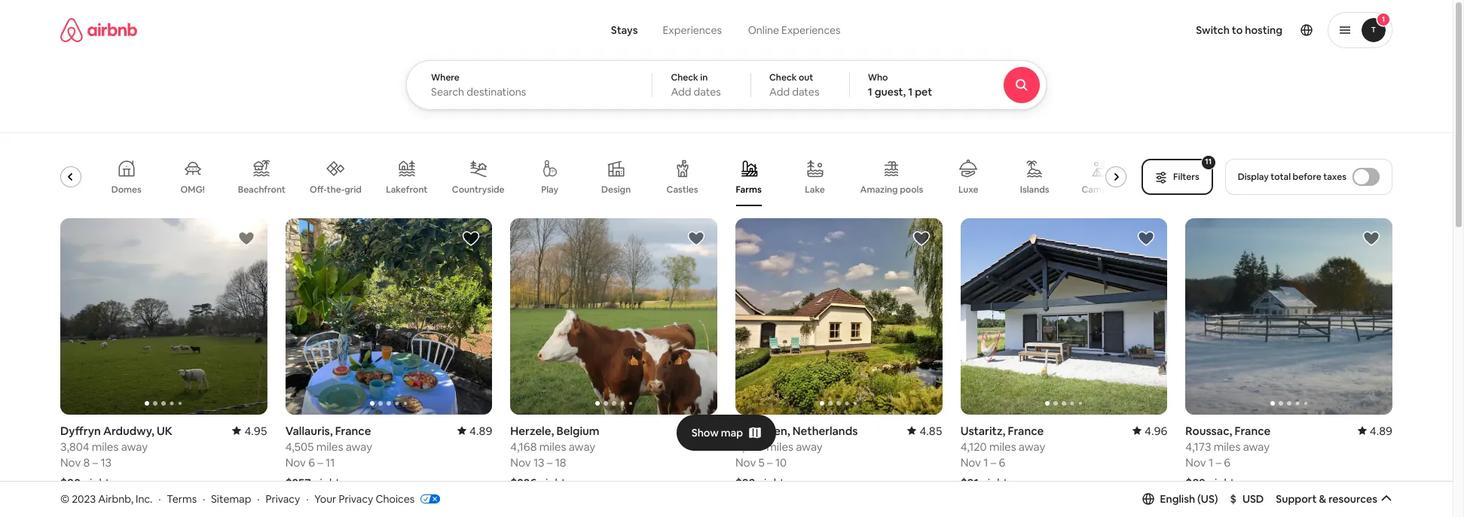 Task type: describe. For each thing, give the bounding box(es) containing it.
group for ustaritz, france
[[961, 219, 1168, 415]]

resources
[[1329, 493, 1378, 506]]

add to wishlist: dyffryn ardudwy, uk image
[[237, 230, 255, 248]]

nov for 4,120 miles away
[[961, 456, 981, 470]]

– for 4,229 miles away
[[767, 456, 773, 470]]

none search field containing stays
[[406, 0, 1088, 110]]

4,168
[[510, 440, 537, 454]]

brummen, netherlands 4,229 miles away nov 5 – 10 $93 night
[[736, 424, 858, 491]]

france for vallauris, france
[[335, 424, 371, 439]]

france for ustaritz, france
[[1008, 424, 1044, 439]]

group containing amazing views
[[17, 148, 1133, 207]]

check out add dates
[[770, 72, 820, 99]]

pet
[[915, 85, 932, 99]]

filters button
[[1142, 159, 1213, 195]]

domes
[[111, 184, 142, 196]]

$89
[[1186, 476, 1206, 491]]

18
[[555, 456, 566, 470]]

Where field
[[431, 85, 628, 99]]

support & resources button
[[1276, 493, 1393, 506]]

night for brummen, netherlands 4,229 miles away nov 5 – 10 $93 night
[[758, 476, 785, 491]]

add to wishlist: vallauris, france image
[[462, 230, 480, 248]]

dates for check out add dates
[[792, 85, 820, 99]]

$93
[[736, 476, 755, 491]]

show map button
[[677, 415, 776, 451]]

miles for 4,120 miles away
[[989, 440, 1016, 454]]

guest,
[[875, 85, 906, 99]]

6 inside vallauris, france 4,505 miles away nov 6 – 11 $257 night
[[308, 456, 315, 470]]

4.79
[[695, 424, 718, 439]]

farms
[[736, 184, 762, 196]]

terms · sitemap · privacy
[[167, 493, 300, 506]]

ustaritz, france 4,120 miles away nov 1 – 6 $91 night
[[961, 424, 1046, 491]]

amazing for amazing pools
[[860, 184, 898, 196]]

out
[[799, 72, 814, 84]]

4,173
[[1186, 440, 1211, 454]]

vallauris,
[[285, 424, 333, 439]]

support
[[1276, 493, 1317, 506]]

away inside dyffryn ardudwy, uk 3,804 miles away nov 8 – 13 $80 night
[[121, 440, 148, 454]]

sitemap link
[[211, 493, 251, 506]]

play
[[541, 184, 559, 196]]

away for 4,168 miles away
[[569, 440, 595, 454]]

support & resources
[[1276, 493, 1378, 506]]

miles for 4,173 miles away
[[1214, 440, 1241, 454]]

1 · from the left
[[158, 493, 161, 506]]

nov inside dyffryn ardudwy, uk 3,804 miles away nov 8 – 13 $80 night
[[60, 456, 81, 470]]

10
[[775, 456, 787, 470]]

where
[[431, 72, 460, 84]]

check for check in add dates
[[671, 72, 698, 84]]

privacy link
[[266, 493, 300, 506]]

islands
[[1020, 184, 1050, 196]]

– for 4,120 miles away
[[991, 456, 997, 470]]

online
[[748, 23, 779, 37]]

dyffryn
[[60, 424, 101, 439]]

hosting
[[1245, 23, 1283, 37]]

choices
[[376, 493, 415, 506]]

dates for check in add dates
[[694, 85, 721, 99]]

to
[[1232, 23, 1243, 37]]

group for dyffryn ardudwy, uk
[[60, 219, 267, 415]]

miles inside dyffryn ardudwy, uk 3,804 miles away nov 8 – 13 $80 night
[[92, 440, 119, 454]]

(us)
[[1198, 493, 1218, 506]]

in
[[700, 72, 708, 84]]

add for check out add dates
[[770, 85, 790, 99]]

experiences inside experiences button
[[663, 23, 722, 37]]

add to wishlist: ustaritz, france image
[[1138, 230, 1156, 248]]

night inside dyffryn ardudwy, uk 3,804 miles away nov 8 – 13 $80 night
[[83, 476, 110, 491]]

usd
[[1243, 493, 1264, 506]]

add to wishlist: brummen, netherlands image
[[912, 230, 931, 248]]

terms link
[[167, 493, 197, 506]]

nov for 4,505 miles away
[[285, 456, 306, 470]]

nov for 4,229 miles away
[[736, 456, 756, 470]]

english
[[1160, 493, 1195, 506]]

4,120
[[961, 440, 987, 454]]

2 · from the left
[[203, 493, 205, 506]]

&
[[1319, 493, 1327, 506]]

– for 4,505 miles away
[[317, 456, 323, 470]]

4,229
[[736, 440, 764, 454]]

13 inside herzele, belgium 4,168 miles away nov 13 – 18 $226 night
[[534, 456, 545, 470]]

4.96
[[1145, 424, 1168, 439]]

netherlands
[[793, 424, 858, 439]]

night for ustaritz, france 4,120 miles away nov 1 – 6 $91 night
[[981, 476, 1008, 491]]

your privacy choices
[[315, 493, 415, 506]]

4.85
[[920, 424, 943, 439]]

experiences button
[[650, 15, 735, 45]]

your
[[315, 493, 336, 506]]

stays tab panel
[[406, 60, 1088, 110]]

omg!
[[181, 184, 205, 196]]

3 · from the left
[[257, 493, 260, 506]]

4.89 for roussac, france 4,173 miles away nov 1 – 6 $89 night
[[1370, 424, 1393, 439]]

your privacy choices link
[[315, 493, 440, 507]]

1 inside dropdown button
[[1382, 14, 1385, 24]]

6 for 4,120 miles away
[[999, 456, 1006, 470]]

1 inside ustaritz, france 4,120 miles away nov 1 – 6 $91 night
[[984, 456, 988, 470]]

airbnb,
[[98, 493, 133, 506]]

uk
[[157, 424, 172, 439]]

4.79 out of 5 average rating image
[[683, 424, 718, 439]]

show map
[[692, 426, 743, 440]]

filters
[[1174, 171, 1200, 183]]

views
[[57, 184, 81, 196]]

night for roussac, france 4,173 miles away nov 1 – 6 $89 night
[[1208, 476, 1235, 491]]

herzele, belgium 4,168 miles away nov 13 – 18 $226 night
[[510, 424, 600, 491]]

$226
[[510, 476, 537, 491]]

inc.
[[136, 493, 152, 506]]

roussac,
[[1186, 424, 1233, 439]]

8
[[83, 456, 90, 470]]

who
[[868, 72, 888, 84]]

roussac, france 4,173 miles away nov 1 – 6 $89 night
[[1186, 424, 1271, 491]]

pools
[[900, 184, 923, 196]]



Task type: vqa. For each thing, say whether or not it's contained in the screenshot.


Task type: locate. For each thing, give the bounding box(es) containing it.
off-
[[310, 184, 327, 196]]

map
[[721, 426, 743, 440]]

1 horizontal spatial dates
[[792, 85, 820, 99]]

2 privacy from the left
[[339, 493, 373, 506]]

miles inside "brummen, netherlands 4,229 miles away nov 5 – 10 $93 night"
[[767, 440, 794, 454]]

4.96 out of 5 average rating image
[[1133, 424, 1168, 439]]

away down ardudwy,
[[121, 440, 148, 454]]

– for 4,168 miles away
[[547, 456, 553, 470]]

taxes
[[1324, 171, 1347, 183]]

france
[[335, 424, 371, 439], [1008, 424, 1044, 439], [1235, 424, 1271, 439]]

0 horizontal spatial add
[[671, 85, 692, 99]]

privacy down $257
[[266, 493, 300, 506]]

castles
[[667, 184, 698, 196]]

away for 4,120 miles away
[[1019, 440, 1046, 454]]

switch
[[1196, 23, 1230, 37]]

profile element
[[868, 0, 1393, 60]]

amazing for amazing views
[[17, 184, 55, 196]]

away down the netherlands
[[796, 440, 823, 454]]

4 nov from the left
[[510, 456, 531, 470]]

grid
[[345, 184, 362, 196]]

away for 4,173 miles away
[[1243, 440, 1270, 454]]

4.89 out of 5 average rating image left herzele,
[[458, 424, 492, 439]]

check inside check out add dates
[[770, 72, 797, 84]]

who 1 guest, 1 pet
[[868, 72, 932, 99]]

– inside "brummen, netherlands 4,229 miles away nov 5 – 10 $93 night"
[[767, 456, 773, 470]]

france right vallauris,
[[335, 424, 371, 439]]

2 13 from the left
[[534, 456, 545, 470]]

lake
[[805, 184, 825, 196]]

add down experiences button
[[671, 85, 692, 99]]

1 horizontal spatial 6
[[999, 456, 1006, 470]]

6 down roussac,
[[1224, 456, 1231, 470]]

4.95
[[245, 424, 267, 439]]

13 inside dyffryn ardudwy, uk 3,804 miles away nov 8 – 13 $80 night
[[101, 456, 112, 470]]

· left privacy link at the bottom of page
[[257, 493, 260, 506]]

away inside "brummen, netherlands 4,229 miles away nov 5 – 10 $93 night"
[[796, 440, 823, 454]]

– inside vallauris, france 4,505 miles away nov 6 – 11 $257 night
[[317, 456, 323, 470]]

brummen,
[[736, 424, 790, 439]]

5 – from the left
[[991, 456, 997, 470]]

0 horizontal spatial 13
[[101, 456, 112, 470]]

3,804
[[60, 440, 89, 454]]

add down online experiences
[[770, 85, 790, 99]]

nov left '8' at the left of the page
[[60, 456, 81, 470]]

3 nov from the left
[[285, 456, 306, 470]]

3 night from the left
[[313, 476, 340, 491]]

away inside herzele, belgium 4,168 miles away nov 13 – 18 $226 night
[[569, 440, 595, 454]]

miles inside herzele, belgium 4,168 miles away nov 13 – 18 $226 night
[[539, 440, 566, 454]]

– left 11 at the bottom left of page
[[317, 456, 323, 470]]

1 night from the left
[[83, 476, 110, 491]]

dyffryn ardudwy, uk 3,804 miles away nov 8 – 13 $80 night
[[60, 424, 172, 491]]

night up $
[[1208, 476, 1235, 491]]

add inside check out add dates
[[770, 85, 790, 99]]

3 france from the left
[[1235, 424, 1271, 439]]

6 miles from the left
[[1214, 440, 1241, 454]]

check left "out"
[[770, 72, 797, 84]]

2 experiences from the left
[[782, 23, 841, 37]]

· left your
[[306, 493, 309, 506]]

night inside roussac, france 4,173 miles away nov 1 – 6 $89 night
[[1208, 476, 1235, 491]]

display
[[1238, 171, 1269, 183]]

check
[[671, 72, 698, 84], [770, 72, 797, 84]]

camping
[[1082, 184, 1121, 196]]

1 – from the left
[[92, 456, 98, 470]]

nov down 4,505 at the left of page
[[285, 456, 306, 470]]

5 night from the left
[[981, 476, 1008, 491]]

0 horizontal spatial 6
[[308, 456, 315, 470]]

– right '8' at the left of the page
[[92, 456, 98, 470]]

off-the-grid
[[310, 184, 362, 196]]

6 inside roussac, france 4,173 miles away nov 1 – 6 $89 night
[[1224, 456, 1231, 470]]

2 away from the left
[[796, 440, 823, 454]]

3 away from the left
[[346, 440, 372, 454]]

1 horizontal spatial amazing
[[860, 184, 898, 196]]

0 horizontal spatial france
[[335, 424, 371, 439]]

france inside ustaritz, france 4,120 miles away nov 1 – 6 $91 night
[[1008, 424, 1044, 439]]

dates
[[694, 85, 721, 99], [792, 85, 820, 99]]

·
[[158, 493, 161, 506], [203, 493, 205, 506], [257, 493, 260, 506], [306, 493, 309, 506]]

6 night from the left
[[1208, 476, 1235, 491]]

france inside vallauris, france 4,505 miles away nov 6 – 11 $257 night
[[335, 424, 371, 439]]

2 night from the left
[[758, 476, 785, 491]]

away inside roussac, france 4,173 miles away nov 1 – 6 $89 night
[[1243, 440, 1270, 454]]

beachfront
[[238, 184, 286, 196]]

– left 18 in the left bottom of the page
[[547, 456, 553, 470]]

the-
[[327, 184, 345, 196]]

amazing pools
[[860, 184, 923, 196]]

away inside vallauris, france 4,505 miles away nov 6 – 11 $257 night
[[346, 440, 372, 454]]

1 4.89 from the left
[[470, 424, 492, 439]]

1 check from the left
[[671, 72, 698, 84]]

away up your privacy choices
[[346, 440, 372, 454]]

nov down 4,173
[[1186, 456, 1206, 470]]

1 away from the left
[[121, 440, 148, 454]]

0 horizontal spatial 4.89 out of 5 average rating image
[[458, 424, 492, 439]]

lakefront
[[386, 184, 428, 196]]

nov inside herzele, belgium 4,168 miles away nov 13 – 18 $226 night
[[510, 456, 531, 470]]

3 6 from the left
[[1224, 456, 1231, 470]]

13
[[101, 456, 112, 470], [534, 456, 545, 470]]

4.89 out of 5 average rating image for vallauris, france 4,505 miles away nov 6 – 11 $257 night
[[458, 424, 492, 439]]

– inside dyffryn ardudwy, uk 3,804 miles away nov 8 – 13 $80 night
[[92, 456, 98, 470]]

nov inside vallauris, france 4,505 miles away nov 6 – 11 $257 night
[[285, 456, 306, 470]]

4.89 out of 5 average rating image up resources at the right of the page
[[1358, 424, 1393, 439]]

4.89 for vallauris, france 4,505 miles away nov 6 – 11 $257 night
[[470, 424, 492, 439]]

1 add from the left
[[671, 85, 692, 99]]

total
[[1271, 171, 1291, 183]]

1 nov from the left
[[60, 456, 81, 470]]

night right $91
[[981, 476, 1008, 491]]

1 13 from the left
[[101, 456, 112, 470]]

nov down 4,168
[[510, 456, 531, 470]]

0 horizontal spatial experiences
[[663, 23, 722, 37]]

4 night from the left
[[539, 476, 566, 491]]

add
[[671, 85, 692, 99], [770, 85, 790, 99]]

add to wishlist: roussac, france image
[[1363, 230, 1381, 248]]

1 horizontal spatial 4.89 out of 5 average rating image
[[1358, 424, 1393, 439]]

1 horizontal spatial check
[[770, 72, 797, 84]]

group for brummen, netherlands
[[736, 219, 943, 415]]

miles inside vallauris, france 4,505 miles away nov 6 – 11 $257 night
[[316, 440, 343, 454]]

miles up 11 at the bottom left of page
[[316, 440, 343, 454]]

away for 4,505 miles away
[[346, 440, 372, 454]]

– right 5
[[767, 456, 773, 470]]

6
[[308, 456, 315, 470], [999, 456, 1006, 470], [1224, 456, 1231, 470]]

1 france from the left
[[335, 424, 371, 439]]

herzele,
[[510, 424, 554, 439]]

add for check in add dates
[[671, 85, 692, 99]]

away inside ustaritz, france 4,120 miles away nov 1 – 6 $91 night
[[1019, 440, 1046, 454]]

night up 2023 in the left bottom of the page
[[83, 476, 110, 491]]

online experiences link
[[735, 15, 854, 45]]

$ usd
[[1230, 493, 1264, 506]]

$91
[[961, 476, 979, 491]]

stays
[[611, 23, 638, 37]]

miles inside ustaritz, france 4,120 miles away nov 1 – 6 $91 night
[[989, 440, 1016, 454]]

4 miles from the left
[[539, 440, 566, 454]]

before
[[1293, 171, 1322, 183]]

4.95 out of 5 average rating image
[[232, 424, 267, 439]]

1 horizontal spatial 4.89
[[1370, 424, 1393, 439]]

experiences
[[663, 23, 722, 37], [782, 23, 841, 37]]

0 horizontal spatial amazing
[[17, 184, 55, 196]]

france right roussac,
[[1235, 424, 1271, 439]]

6 away from the left
[[1243, 440, 1270, 454]]

– down roussac,
[[1216, 456, 1222, 470]]

2 france from the left
[[1008, 424, 1044, 439]]

miles for 4,505 miles away
[[316, 440, 343, 454]]

© 2023 airbnb, inc. ·
[[60, 493, 161, 506]]

privacy
[[266, 493, 300, 506], [339, 493, 373, 506]]

dates inside check out add dates
[[792, 85, 820, 99]]

– inside ustaritz, france 4,120 miles away nov 1 – 6 $91 night
[[991, 456, 997, 470]]

away for 4,229 miles away
[[796, 440, 823, 454]]

night inside vallauris, france 4,505 miles away nov 6 – 11 $257 night
[[313, 476, 340, 491]]

amazing
[[17, 184, 55, 196], [860, 184, 898, 196]]

4,505
[[285, 440, 314, 454]]

0 horizontal spatial 4.89
[[470, 424, 492, 439]]

1 miles from the left
[[92, 440, 119, 454]]

5
[[759, 456, 765, 470]]

1 dates from the left
[[694, 85, 721, 99]]

display total before taxes button
[[1225, 159, 1393, 195]]

©
[[60, 493, 69, 506]]

vallauris, france 4,505 miles away nov 6 – 11 $257 night
[[285, 424, 372, 491]]

group
[[17, 148, 1133, 207], [60, 219, 267, 415], [285, 219, 492, 415], [510, 219, 718, 415], [736, 219, 943, 415], [961, 219, 1168, 415], [1186, 219, 1393, 415]]

4.89 out of 5 average rating image for roussac, france 4,173 miles away nov 1 – 6 $89 night
[[1358, 424, 1393, 439]]

2 horizontal spatial 6
[[1224, 456, 1231, 470]]

4.85 out of 5 average rating image
[[908, 424, 943, 439]]

3 miles from the left
[[316, 440, 343, 454]]

6 inside ustaritz, france 4,120 miles away nov 1 – 6 $91 night
[[999, 456, 1006, 470]]

show
[[692, 426, 719, 440]]

night inside herzele, belgium 4,168 miles away nov 13 – 18 $226 night
[[539, 476, 566, 491]]

None search field
[[406, 0, 1088, 110]]

design
[[601, 184, 631, 196]]

miles for 4,168 miles away
[[539, 440, 566, 454]]

dates inside check in add dates
[[694, 85, 721, 99]]

miles for 4,229 miles away
[[767, 440, 794, 454]]

5 away from the left
[[1019, 440, 1046, 454]]

miles down roussac,
[[1214, 440, 1241, 454]]

add inside check in add dates
[[671, 85, 692, 99]]

night
[[83, 476, 110, 491], [758, 476, 785, 491], [313, 476, 340, 491], [539, 476, 566, 491], [981, 476, 1008, 491], [1208, 476, 1235, 491]]

away down belgium
[[569, 440, 595, 454]]

0 horizontal spatial check
[[671, 72, 698, 84]]

2 – from the left
[[767, 456, 773, 470]]

nov for 4,173 miles away
[[1186, 456, 1206, 470]]

1 privacy from the left
[[266, 493, 300, 506]]

5 nov from the left
[[961, 456, 981, 470]]

–
[[92, 456, 98, 470], [767, 456, 773, 470], [317, 456, 323, 470], [547, 456, 553, 470], [991, 456, 997, 470], [1216, 456, 1222, 470]]

dates down "out"
[[792, 85, 820, 99]]

2 miles from the left
[[767, 440, 794, 454]]

13 right '8' at the left of the page
[[101, 456, 112, 470]]

6 nov from the left
[[1186, 456, 1206, 470]]

nov for 4,168 miles away
[[510, 456, 531, 470]]

night inside "brummen, netherlands 4,229 miles away nov 5 – 10 $93 night"
[[758, 476, 785, 491]]

2 dates from the left
[[792, 85, 820, 99]]

check left in
[[671, 72, 698, 84]]

4 · from the left
[[306, 493, 309, 506]]

nov
[[60, 456, 81, 470], [736, 456, 756, 470], [285, 456, 306, 470], [510, 456, 531, 470], [961, 456, 981, 470], [1186, 456, 1206, 470]]

0 horizontal spatial dates
[[694, 85, 721, 99]]

2 nov from the left
[[736, 456, 756, 470]]

nov inside roussac, france 4,173 miles away nov 1 – 6 $89 night
[[1186, 456, 1206, 470]]

miles up 18 in the left bottom of the page
[[539, 440, 566, 454]]

0 horizontal spatial privacy
[[266, 493, 300, 506]]

check inside check in add dates
[[671, 72, 698, 84]]

online experiences
[[748, 23, 841, 37]]

1 experiences from the left
[[663, 23, 722, 37]]

night for vallauris, france 4,505 miles away nov 6 – 11 $257 night
[[313, 476, 340, 491]]

experiences right online
[[782, 23, 841, 37]]

4.89 up resources at the right of the page
[[1370, 424, 1393, 439]]

2 horizontal spatial france
[[1235, 424, 1271, 439]]

france inside roussac, france 4,173 miles away nov 1 – 6 $89 night
[[1235, 424, 1271, 439]]

1 horizontal spatial privacy
[[339, 493, 373, 506]]

1 horizontal spatial 13
[[534, 456, 545, 470]]

france for roussac, france
[[1235, 424, 1271, 439]]

switch to hosting
[[1196, 23, 1283, 37]]

nov inside ustaritz, france 4,120 miles away nov 1 – 6 $91 night
[[961, 456, 981, 470]]

group for vallauris, france
[[285, 219, 492, 415]]

dates down in
[[694, 85, 721, 99]]

english (us) button
[[1142, 493, 1218, 506]]

$80
[[60, 476, 81, 491]]

4 – from the left
[[547, 456, 553, 470]]

group for herzele, belgium
[[510, 219, 718, 415]]

what can we help you find? tab list
[[599, 15, 735, 45]]

2 check from the left
[[770, 72, 797, 84]]

amazing left pools
[[860, 184, 898, 196]]

amazing left views
[[17, 184, 55, 196]]

night inside ustaritz, france 4,120 miles away nov 1 – 6 $91 night
[[981, 476, 1008, 491]]

4.89 out of 5 average rating image
[[458, 424, 492, 439], [1358, 424, 1393, 439]]

1 4.89 out of 5 average rating image from the left
[[458, 424, 492, 439]]

miles up 10
[[767, 440, 794, 454]]

1 horizontal spatial add
[[770, 85, 790, 99]]

1 6 from the left
[[308, 456, 315, 470]]

nov down the '4,120'
[[961, 456, 981, 470]]

ustaritz,
[[961, 424, 1006, 439]]

4.89 left herzele,
[[470, 424, 492, 439]]

– inside herzele, belgium 4,168 miles away nov 13 – 18 $226 night
[[547, 456, 553, 470]]

$
[[1230, 493, 1237, 506]]

1
[[1382, 14, 1385, 24], [868, 85, 873, 99], [908, 85, 913, 99], [984, 456, 988, 470], [1209, 456, 1214, 470]]

check for check out add dates
[[770, 72, 797, 84]]

group for roussac, france
[[1186, 219, 1393, 415]]

nov left 5
[[736, 456, 756, 470]]

display total before taxes
[[1238, 171, 1347, 183]]

· right inc.
[[158, 493, 161, 506]]

night down 5
[[758, 476, 785, 491]]

france right ustaritz,
[[1008, 424, 1044, 439]]

experiences up in
[[663, 23, 722, 37]]

belgium
[[557, 424, 600, 439]]

night for herzele, belgium 4,168 miles away nov 13 – 18 $226 night
[[539, 476, 566, 491]]

1 button
[[1328, 12, 1393, 48]]

away up usd
[[1243, 440, 1270, 454]]

privacy right your
[[339, 493, 373, 506]]

6 down ustaritz,
[[999, 456, 1006, 470]]

english (us)
[[1160, 493, 1218, 506]]

6 – from the left
[[1216, 456, 1222, 470]]

night up your
[[313, 476, 340, 491]]

miles inside roussac, france 4,173 miles away nov 1 – 6 $89 night
[[1214, 440, 1241, 454]]

– down ustaritz,
[[991, 456, 997, 470]]

countryside
[[452, 184, 505, 196]]

– for 4,173 miles away
[[1216, 456, 1222, 470]]

1 horizontal spatial france
[[1008, 424, 1044, 439]]

night down 18 in the left bottom of the page
[[539, 476, 566, 491]]

miles down ardudwy,
[[92, 440, 119, 454]]

2 6 from the left
[[999, 456, 1006, 470]]

6 for 4,173 miles away
[[1224, 456, 1231, 470]]

nov inside "brummen, netherlands 4,229 miles away nov 5 – 10 $93 night"
[[736, 456, 756, 470]]

miles down ustaritz,
[[989, 440, 1016, 454]]

experiences inside online experiences link
[[782, 23, 841, 37]]

2 add from the left
[[770, 85, 790, 99]]

13 left 18 in the left bottom of the page
[[534, 456, 545, 470]]

4 away from the left
[[569, 440, 595, 454]]

2 4.89 from the left
[[1370, 424, 1393, 439]]

away right the '4,120'
[[1019, 440, 1046, 454]]

privacy inside "link"
[[339, 493, 373, 506]]

1 horizontal spatial experiences
[[782, 23, 841, 37]]

· right the terms
[[203, 493, 205, 506]]

6 left 11 at the bottom left of page
[[308, 456, 315, 470]]

stays button
[[599, 15, 650, 45]]

add to wishlist: herzele, belgium image
[[687, 230, 705, 248]]

switch to hosting link
[[1187, 14, 1292, 46]]

2 4.89 out of 5 average rating image from the left
[[1358, 424, 1393, 439]]

11
[[326, 456, 335, 470]]

sitemap
[[211, 493, 251, 506]]

5 miles from the left
[[989, 440, 1016, 454]]

3 – from the left
[[317, 456, 323, 470]]

1 inside roussac, france 4,173 miles away nov 1 – 6 $89 night
[[1209, 456, 1214, 470]]

– inside roussac, france 4,173 miles away nov 1 – 6 $89 night
[[1216, 456, 1222, 470]]

luxe
[[959, 184, 979, 196]]

ardudwy,
[[103, 424, 154, 439]]

2023
[[72, 493, 96, 506]]



